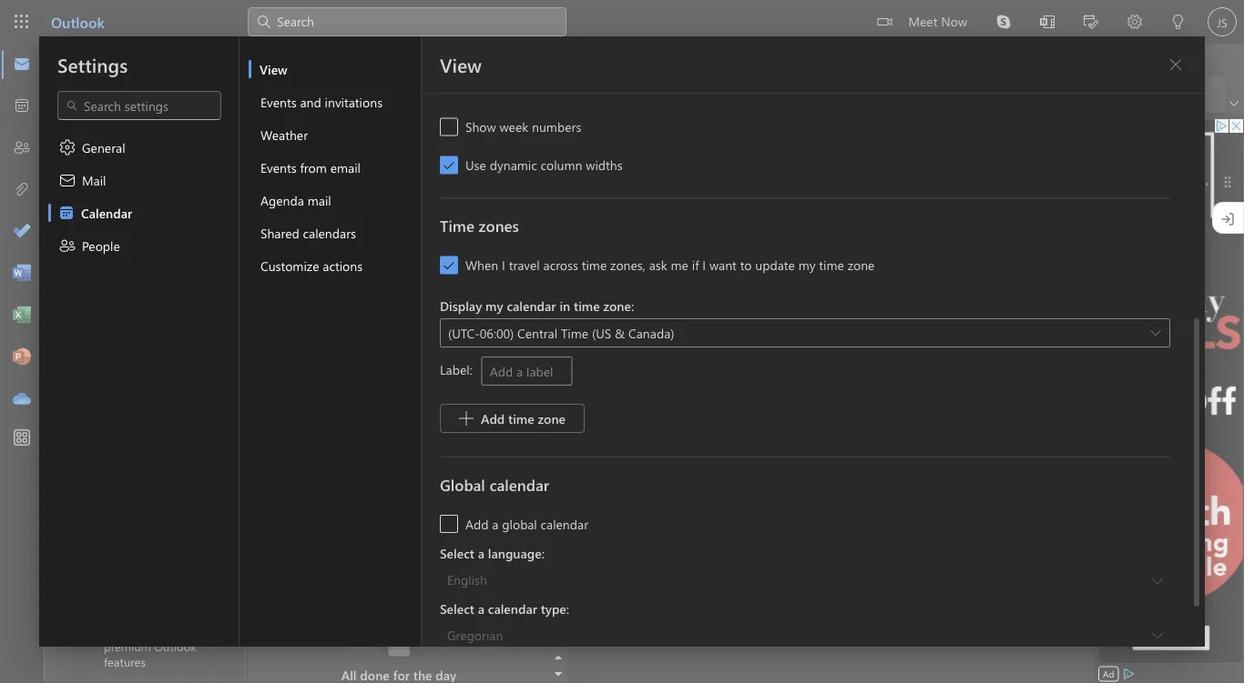 Task type: describe. For each thing, give the bounding box(es) containing it.
calendar right global
[[541, 516, 588, 533]]

 button
[[523, 131, 552, 157]]

meet
[[908, 12, 938, 29]]

ask
[[649, 257, 667, 274]]

settings
[[57, 52, 128, 77]]

label:
[[440, 362, 472, 378]]

outlook inside premium outlook features
[[154, 639, 196, 655]]

meet now
[[908, 12, 967, 29]]

agenda mail
[[260, 192, 331, 209]]

global calendar
[[440, 475, 549, 495]]

Search settings search field
[[78, 97, 202, 115]]

files image
[[13, 181, 31, 199]]

select a language:
[[440, 546, 545, 562]]

select for select a language:
[[440, 546, 474, 562]]

customize
[[260, 257, 319, 274]]

microsoft
[[363, 514, 416, 531]]

features
[[104, 654, 146, 670]]

show
[[465, 118, 496, 135]]

premium outlook features button
[[66, 598, 246, 684]]

powerpoint image
[[13, 349, 31, 367]]

Select a language: field
[[440, 567, 1170, 597]]

excel image
[[13, 307, 31, 325]]

show week numbers
[[465, 118, 581, 135]]

zones,
[[610, 257, 646, 274]]

0 horizontal spatial my
[[486, 297, 503, 314]]

to do image
[[13, 223, 31, 241]]


[[107, 240, 126, 259]]

calendars
[[303, 225, 356, 241]]

quality
[[449, 189, 490, 206]]

get started
[[259, 255, 323, 272]]

zones
[[479, 215, 519, 236]]

 button
[[54, 45, 90, 76]]

favorites tree
[[66, 115, 212, 304]]

heading inside message list section
[[288, 121, 381, 161]]

help button
[[208, 44, 262, 72]]

zone
[[538, 410, 566, 427]]

outlook banner
[[0, 0, 1244, 44]]

when i travel across time zones, ask me if i want to update my time zone​
[[465, 257, 875, 274]]

add inside time zones element
[[481, 410, 505, 427]]

mail image
[[13, 56, 31, 74]]

metaldecking.com image
[[273, 174, 302, 203]]

from
[[300, 159, 327, 176]]

favorites
[[109, 129, 168, 149]]

tab list inside application
[[90, 44, 262, 72]]

time
[[440, 215, 474, 236]]

upgrade to microsoft 365
[[295, 514, 440, 531]]

add a global calendar
[[465, 516, 588, 533]]

across
[[543, 257, 578, 274]]

layout group
[[293, 77, 473, 109]]

settings
[[117, 86, 161, 103]]

started
[[282, 255, 323, 272]]

events for events and invitations
[[260, 93, 297, 110]]

update
[[755, 257, 795, 274]]


[[58, 237, 77, 255]]

 view settings
[[65, 86, 161, 104]]

column
[[541, 157, 582, 174]]

word image
[[13, 265, 31, 283]]

to inside time zones element
[[740, 257, 752, 274]]

calendar
[[81, 204, 132, 221]]

language:
[[488, 546, 545, 562]]

a for language:
[[478, 546, 484, 562]]

Display my calendar in time zone: text field
[[448, 319, 1141, 348]]

to inside message list section
[[347, 514, 359, 531]]

time zones
[[440, 215, 519, 236]]

view tab panel
[[422, 0, 1205, 684]]

settings tab list
[[39, 36, 240, 648]]

calendar image
[[13, 97, 31, 116]]

general
[[82, 139, 125, 156]]

help
[[222, 49, 248, 66]]

in
[[560, 297, 570, 314]]

events for events from email
[[260, 159, 297, 176]]

week
[[500, 118, 528, 135]]

use
[[465, 157, 486, 174]]

events from email
[[260, 159, 361, 176]]

ad inside message list section
[[471, 173, 482, 185]]

Label: text field
[[482, 358, 572, 385]]

weather
[[260, 126, 308, 143]]

people image
[[13, 139, 31, 158]]


[[1169, 57, 1183, 72]]

dialog containing settings
[[0, 0, 1244, 684]]

agenda
[[260, 192, 304, 209]]

weather button
[[249, 118, 421, 151]]


[[58, 171, 77, 189]]

csm
[[310, 189, 336, 206]]

document containing settings
[[0, 0, 1244, 684]]

select a calendar type:
[[440, 601, 569, 618]]

left-rail-appbar navigation
[[4, 44, 40, 421]]


[[57, 204, 76, 222]]

view inside  view settings
[[87, 86, 113, 103]]

set your advertising preferences image
[[1121, 668, 1136, 682]]

get
[[259, 255, 279, 272]]

now
[[941, 12, 967, 29]]

email
[[330, 159, 361, 176]]

type:
[[541, 601, 569, 618]]

products
[[494, 189, 544, 206]]

time right across
[[582, 257, 607, 274]]

365
[[419, 514, 440, 531]]

customize actions button
[[249, 250, 421, 282]]



Task type: locate. For each thing, give the bounding box(es) containing it.
1 horizontal spatial ad
[[1103, 669, 1114, 681]]

calendar
[[507, 297, 556, 314], [490, 475, 549, 495], [541, 516, 588, 533], [488, 601, 537, 618]]

settings heading
[[57, 52, 128, 77]]

a for global
[[492, 516, 499, 533]]

 for  view settings
[[65, 86, 83, 104]]

2 events from the top
[[260, 159, 297, 176]]

1 vertical spatial ad
[[1103, 669, 1114, 681]]

2 vertical spatial a
[[478, 601, 484, 618]]

calendar up global
[[490, 475, 549, 495]]

1  from the top
[[443, 159, 455, 172]]

global
[[502, 516, 537, 533]]

time left zone​
[[819, 257, 844, 274]]


[[62, 51, 82, 70]]

1 horizontal spatial view
[[260, 61, 288, 77]]

 button
[[75, 122, 106, 156]]

shared
[[260, 225, 299, 241]]

time left zone at the left of page
[[508, 410, 534, 427]]

 left use on the left top
[[443, 159, 455, 172]]

numbers
[[532, 118, 581, 135]]


[[65, 86, 83, 104], [58, 138, 77, 157]]

onedrive image
[[13, 391, 31, 409]]

calendar inside time zones element
[[507, 297, 556, 314]]

tree
[[66, 341, 212, 669]]

0 vertical spatial events
[[260, 93, 297, 110]]

1 horizontal spatial to
[[740, 257, 752, 274]]

outlook inside banner
[[51, 12, 105, 31]]

document
[[0, 0, 1244, 684]]

deck
[[376, 189, 405, 206]]

my right display
[[486, 297, 503, 314]]

people
[[82, 237, 120, 254]]

select down "english"
[[440, 601, 474, 618]]

outlook
[[51, 12, 105, 31], [154, 639, 196, 655]]

view button
[[249, 53, 421, 86]]

1 vertical spatial events
[[260, 159, 297, 176]]

outlook link
[[51, 0, 105, 44]]

 sent items
[[107, 204, 192, 222]]

 left 
[[58, 138, 77, 157]]

outlook right premium
[[154, 639, 196, 655]]

message list section
[[248, 117, 567, 684]]

0 horizontal spatial to
[[347, 514, 359, 531]]

select for select a calendar type:
[[440, 601, 474, 618]]

heading
[[288, 121, 381, 161]]

view inside button
[[260, 61, 288, 77]]

add right 
[[481, 410, 505, 427]]

0 horizontal spatial ad
[[471, 173, 482, 185]]

to right 'want' at top
[[740, 257, 752, 274]]

1 horizontal spatial outlook
[[154, 639, 196, 655]]

i left travel
[[502, 257, 505, 274]]

0 horizontal spatial outlook
[[51, 12, 105, 31]]

customize actions
[[260, 257, 363, 274]]

use dynamic column widths
[[465, 157, 623, 174]]

travel
[[509, 257, 540, 274]]

 tree item
[[66, 195, 212, 231]]

0 horizontal spatial view
[[87, 86, 113, 103]]

a for calendar
[[478, 601, 484, 618]]

1 vertical spatial 
[[58, 138, 77, 157]]

a up gregorian
[[478, 601, 484, 618]]

invitations
[[325, 93, 383, 110]]

i
[[502, 257, 505, 274], [703, 257, 706, 274]]

add
[[481, 410, 505, 427], [465, 516, 489, 533]]

 inside time zones element
[[443, 259, 455, 272]]

 left when
[[443, 259, 455, 272]]

time zones element
[[440, 249, 1170, 434]]

 for use dynamic column widths
[[443, 159, 455, 172]]

mail
[[308, 192, 331, 209]]

a left global
[[492, 516, 499, 533]]

 button
[[1141, 319, 1170, 348]]


[[443, 159, 455, 172], [443, 259, 455, 272]]

2 select from the top
[[440, 601, 474, 618]]


[[107, 204, 126, 222]]

a up "english"
[[478, 546, 484, 562]]

 inside the settings 'tab list'
[[58, 138, 77, 157]]

events and invitations button
[[249, 86, 421, 118]]

tab list
[[90, 44, 262, 72]]

2 i from the left
[[703, 257, 706, 274]]

2  from the top
[[443, 259, 455, 272]]

0 vertical spatial select
[[440, 546, 474, 562]]

add up select a language:
[[465, 516, 489, 533]]

m
[[281, 180, 293, 197]]


[[1150, 328, 1161, 339]]

ad up quality
[[471, 173, 482, 185]]

metaldecking.com
[[310, 171, 416, 188]]

1 vertical spatial 
[[443, 259, 455, 272]]

csm metal deck - high quality products
[[310, 189, 544, 206]]

me
[[671, 257, 688, 274]]

actions
[[323, 257, 363, 274]]


[[877, 15, 892, 29]]

display
[[440, 297, 482, 314]]

application
[[0, 0, 1244, 684]]

0 vertical spatial outlook
[[51, 12, 105, 31]]

 add time zone
[[459, 410, 566, 427]]

my
[[798, 257, 816, 274], [486, 297, 503, 314]]

1 vertical spatial a
[[478, 546, 484, 562]]

view right 
[[87, 86, 113, 103]]

time right in
[[574, 297, 600, 314]]

events
[[260, 93, 297, 110], [260, 159, 297, 176]]

0 vertical spatial to
[[740, 257, 752, 274]]

mail
[[82, 172, 106, 189]]

tab list containing home
[[90, 44, 262, 72]]

agenda mail button
[[249, 184, 421, 217]]

 for  general
[[58, 138, 77, 157]]

calendar left type:
[[488, 601, 537, 618]]

display my calendar in time zone:
[[440, 297, 634, 314]]

0 vertical spatial my
[[798, 257, 816, 274]]

1 events from the top
[[260, 93, 297, 110]]

global calendar element
[[440, 508, 1170, 652]]

select up "english"
[[440, 546, 474, 562]]

events and invitations
[[260, 93, 383, 110]]

zone:
[[603, 297, 634, 314]]

0 vertical spatial ad
[[471, 173, 482, 185]]

want
[[709, 257, 737, 274]]

home
[[104, 49, 138, 66]]

global
[[440, 475, 485, 495]]

home button
[[91, 44, 152, 72]]

more apps image
[[13, 430, 31, 448]]

when
[[465, 257, 498, 274]]

1 vertical spatial my
[[486, 297, 503, 314]]

1 vertical spatial select
[[440, 601, 474, 618]]

my right update
[[798, 257, 816, 274]]


[[84, 132, 98, 146]]

 down "" button
[[65, 86, 83, 104]]

items
[[161, 205, 192, 222]]

1 vertical spatial add
[[465, 516, 489, 533]]

high
[[417, 189, 445, 206]]

Select a calendar type: field
[[440, 622, 1170, 652]]

 button
[[1161, 50, 1190, 79]]

i right if
[[703, 257, 706, 274]]

0 vertical spatial a
[[492, 516, 499, 533]]

premium
[[104, 639, 151, 655]]

sent
[[133, 205, 158, 222]]

shared calendars
[[260, 225, 356, 241]]

premium outlook features
[[104, 639, 196, 670]]

outlook up "" button
[[51, 12, 105, 31]]

view heading
[[440, 52, 482, 77]]

dialog
[[0, 0, 1244, 684]]

1 horizontal spatial i
[[703, 257, 706, 274]]

metal
[[340, 189, 373, 206]]

view right help on the left top of page
[[260, 61, 288, 77]]

 button
[[519, 250, 548, 279]]

0 vertical spatial 
[[443, 159, 455, 172]]

calendar left in
[[507, 297, 556, 314]]


[[66, 99, 78, 112]]

1 i from the left
[[502, 257, 505, 274]]

0 vertical spatial 
[[65, 86, 83, 104]]

if
[[692, 257, 699, 274]]

and
[[300, 93, 321, 110]]

0 horizontal spatial i
[[502, 257, 505, 274]]

favorites tree item
[[66, 122, 212, 158]]

1 vertical spatial outlook
[[154, 639, 196, 655]]

ad left set your advertising preferences icon
[[1103, 669, 1114, 681]]

0 vertical spatial add
[[481, 410, 505, 427]]

ad
[[471, 173, 482, 185], [1103, 669, 1114, 681]]

1 select from the top
[[440, 546, 474, 562]]

to right upgrade
[[347, 514, 359, 531]]

gregorian
[[447, 627, 503, 644]]

2 horizontal spatial view
[[440, 52, 482, 77]]

add inside global calendar element
[[465, 516, 489, 533]]

events left and at the left top of page
[[260, 93, 297, 110]]

1 vertical spatial to
[[347, 514, 359, 531]]

application containing settings
[[0, 0, 1244, 684]]

 for when i travel across time zones, ask me if i want to update my time zone​
[[443, 259, 455, 272]]

dynamic
[[490, 157, 537, 174]]

view inside tab panel
[[440, 52, 482, 77]]

zone​
[[848, 257, 875, 274]]

view up show
[[440, 52, 482, 77]]

events up m
[[260, 159, 297, 176]]

upgrade
[[295, 514, 344, 531]]

1 horizontal spatial my
[[798, 257, 816, 274]]



Task type: vqa. For each thing, say whether or not it's contained in the screenshot.
the top Inbox
no



